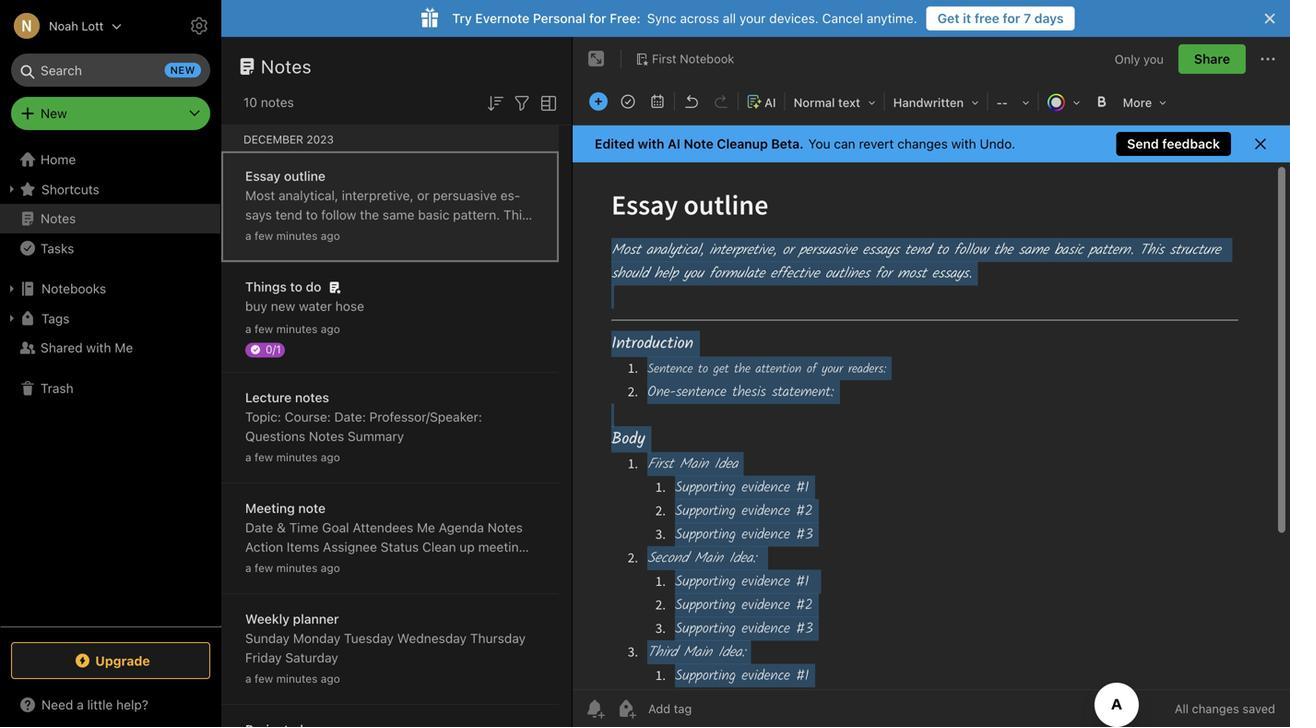 Task type: locate. For each thing, give the bounding box(es) containing it.
to down analytical,
[[306, 207, 318, 222]]

help?
[[116, 697, 148, 712]]

5 minutes from the top
[[276, 672, 318, 685]]

few up outlines
[[255, 229, 273, 242]]

More field
[[1117, 89, 1174, 115]]

you inside most analytical, interpretive, or persuasive es says tend to follow the same basic pattern. this structure should help you formulate effective outlines for most ...
[[376, 227, 397, 242]]

ago for topic: course: date: professor/speaker: questions notes summary
[[321, 451, 340, 464]]

5 ago from the top
[[321, 672, 340, 685]]

4 minutes from the top
[[276, 561, 318, 574]]

few
[[255, 229, 273, 242], [255, 322, 273, 335], [255, 451, 273, 464], [255, 561, 273, 574], [255, 672, 273, 685]]

things
[[245, 279, 287, 294]]

should
[[303, 227, 343, 242]]

2 horizontal spatial for
[[1003, 11, 1021, 26]]

to left do
[[290, 279, 303, 294]]

assignee
[[323, 539, 377, 555]]

note
[[298, 501, 326, 516]]

4 a few minutes ago from the top
[[245, 561, 340, 574]]

Sort options field
[[484, 90, 507, 114]]

for inside button
[[1003, 11, 1021, 26]]

changes down 'handwritten'
[[898, 136, 948, 151]]

notes up 10 notes
[[261, 55, 312, 77]]

edited
[[595, 136, 635, 151]]

things to do
[[245, 279, 322, 294]]

saturday
[[285, 650, 338, 665]]

for left free:
[[589, 11, 607, 26]]

saved
[[1243, 702, 1276, 715]]

shared with me
[[41, 340, 133, 355]]

more
[[1123, 95, 1153, 109]]

ai left normal
[[765, 95, 776, 109]]

wednesday
[[397, 631, 467, 646]]

5 few from the top
[[255, 672, 273, 685]]

1 vertical spatial meeting
[[339, 559, 387, 574]]

1 vertical spatial new
[[271, 298, 295, 314]]

tree containing home
[[0, 145, 221, 626]]

ai left note
[[668, 136, 681, 151]]

0 horizontal spatial new
[[170, 64, 196, 76]]

settings image
[[188, 15, 210, 37]]

do
[[306, 279, 322, 294]]

basic
[[418, 207, 450, 222]]

personal
[[533, 11, 586, 26]]

notes up the tasks
[[41, 211, 76, 226]]

text
[[839, 95, 861, 109]]

4 ago from the top
[[321, 561, 340, 574]]

all
[[723, 11, 736, 26]]

0 vertical spatial new
[[170, 64, 196, 76]]

beta.
[[772, 136, 804, 151]]

ago down assignee
[[321, 561, 340, 574]]

help
[[347, 227, 372, 242]]

course:
[[285, 409, 331, 424]]

a down questions
[[245, 451, 252, 464]]

Add filters field
[[511, 90, 533, 114]]

task image
[[615, 89, 641, 114]]

upgrade button
[[11, 642, 210, 679]]

a few minutes ago down items
[[245, 561, 340, 574]]

tree
[[0, 145, 221, 626]]

notes inside the meeting note date & time goal attendees me agenda notes action items assignee status clean up meeting notes send out meeting notes and action items
[[488, 520, 523, 535]]

send feedback
[[1128, 136, 1221, 151]]

1 vertical spatial you
[[376, 227, 397, 242]]

outlines
[[245, 246, 292, 261]]

0 horizontal spatial ai
[[668, 136, 681, 151]]

&
[[277, 520, 286, 535]]

a left little
[[77, 697, 84, 712]]

a few minutes ago down questions
[[245, 451, 340, 464]]

note window element
[[573, 37, 1291, 727]]

for left 7
[[1003, 11, 1021, 26]]

3 few from the top
[[255, 451, 273, 464]]

agenda
[[439, 520, 484, 535]]

ago down date:
[[321, 451, 340, 464]]

1 a few minutes ago from the top
[[245, 229, 340, 242]]

notes
[[261, 55, 312, 77], [41, 211, 76, 226], [309, 429, 344, 444], [488, 520, 523, 535]]

essay
[[245, 168, 281, 184]]

you down same
[[376, 227, 397, 242]]

1 horizontal spatial ai
[[765, 95, 776, 109]]

send down items
[[282, 559, 313, 574]]

new
[[170, 64, 196, 76], [271, 298, 295, 314]]

get it free for 7 days
[[938, 11, 1064, 26]]

2 a few minutes ago from the top
[[245, 322, 340, 335]]

says
[[245, 188, 521, 222]]

first notebook
[[652, 52, 735, 66]]

1 horizontal spatial with
[[638, 136, 665, 151]]

for for free:
[[589, 11, 607, 26]]

expand notebooks image
[[5, 281, 19, 296]]

and
[[428, 559, 450, 574]]

0 horizontal spatial you
[[376, 227, 397, 242]]

0 horizontal spatial for
[[296, 246, 312, 261]]

ago down water
[[321, 322, 340, 335]]

with inside tree
[[86, 340, 111, 355]]

ago up most
[[321, 229, 340, 242]]

to
[[306, 207, 318, 222], [290, 279, 303, 294]]

3 minutes from the top
[[276, 451, 318, 464]]

me down tags button
[[115, 340, 133, 355]]

1 horizontal spatial send
[[1128, 136, 1160, 151]]

new down the things to do
[[271, 298, 295, 314]]

--
[[997, 95, 1008, 109]]

0 horizontal spatial with
[[86, 340, 111, 355]]

2 ago from the top
[[321, 322, 340, 335]]

for for 7
[[1003, 11, 1021, 26]]

1 few from the top
[[255, 229, 273, 242]]

7
[[1024, 11, 1032, 26]]

1 horizontal spatial for
[[589, 11, 607, 26]]

new inside "search field"
[[170, 64, 196, 76]]

0 vertical spatial ai
[[765, 95, 776, 109]]

try evernote personal for free: sync across all your devices. cancel anytime.
[[453, 11, 918, 26]]

a down friday
[[245, 672, 252, 685]]

meeting down assignee
[[339, 559, 387, 574]]

0 horizontal spatial me
[[115, 340, 133, 355]]

WHAT'S NEW field
[[0, 690, 221, 720]]

few down friday
[[255, 672, 273, 685]]

3 a few minutes ago from the top
[[245, 451, 340, 464]]

notes down course:
[[309, 429, 344, 444]]

1 ago from the top
[[321, 229, 340, 242]]

few for most analytical, interpretive, or persuasive es says tend to follow the same basic pattern. this structure should help you formulate effective outlines for most ...
[[255, 229, 273, 242]]

0 vertical spatial you
[[1144, 52, 1164, 66]]

me up clean
[[417, 520, 435, 535]]

follow
[[321, 207, 357, 222]]

shortcuts button
[[0, 174, 221, 204]]

1 vertical spatial send
[[282, 559, 313, 574]]

1 minutes from the top
[[276, 229, 318, 242]]

0 vertical spatial meeting
[[478, 539, 527, 555]]

ai
[[765, 95, 776, 109], [668, 136, 681, 151]]

you inside note window element
[[1144, 52, 1164, 66]]

minutes
[[276, 229, 318, 242], [276, 322, 318, 335], [276, 451, 318, 464], [276, 561, 318, 574], [276, 672, 318, 685]]

1 horizontal spatial me
[[417, 520, 435, 535]]

a down buy
[[245, 322, 252, 335]]

click to collapse image
[[215, 693, 228, 715]]

anytime.
[[867, 11, 918, 26]]

0 vertical spatial send
[[1128, 136, 1160, 151]]

little
[[87, 697, 113, 712]]

with for me
[[86, 340, 111, 355]]

undo image
[[679, 89, 705, 114]]

few inside "weekly planner sunday monday tuesday wednesday thursday friday saturday a few minutes ago"
[[255, 672, 273, 685]]

minutes down questions
[[276, 451, 318, 464]]

a down action
[[245, 561, 252, 574]]

new down settings image
[[170, 64, 196, 76]]

2 - from the left
[[1003, 95, 1008, 109]]

structure
[[245, 227, 300, 242]]

meeting
[[478, 539, 527, 555], [339, 559, 387, 574]]

notebooks
[[42, 281, 106, 296]]

10
[[244, 95, 257, 110]]

notes right 10
[[261, 95, 294, 110]]

send inside the meeting note date & time goal attendees me agenda notes action items assignee status clean up meeting notes send out meeting notes and action items
[[282, 559, 313, 574]]

for left most
[[296, 246, 312, 261]]

1 vertical spatial to
[[290, 279, 303, 294]]

me inside the meeting note date & time goal attendees me agenda notes action items assignee status clean up meeting notes send out meeting notes and action items
[[417, 520, 435, 535]]

More actions field
[[1258, 44, 1280, 74]]

minutes down saturday
[[276, 672, 318, 685]]

all
[[1175, 702, 1189, 715]]

formulate
[[401, 227, 458, 242]]

changes
[[898, 136, 948, 151], [1193, 702, 1240, 715]]

need a little help?
[[42, 697, 148, 712]]

notes up "items"
[[488, 520, 523, 535]]

1 vertical spatial me
[[417, 520, 435, 535]]

lott
[[82, 19, 104, 33]]

add filters image
[[511, 92, 533, 114]]

4 few from the top
[[255, 561, 273, 574]]

few up 0/1
[[255, 322, 273, 335]]

tuesday
[[344, 631, 394, 646]]

0 vertical spatial to
[[306, 207, 318, 222]]

weekly
[[245, 611, 290, 626]]

send inside button
[[1128, 136, 1160, 151]]

few down questions
[[255, 451, 273, 464]]

2 minutes from the top
[[276, 322, 318, 335]]

for
[[589, 11, 607, 26], [1003, 11, 1021, 26], [296, 246, 312, 261]]

meeting
[[245, 501, 295, 516]]

you right only
[[1144, 52, 1164, 66]]

1 horizontal spatial to
[[306, 207, 318, 222]]

date:
[[334, 409, 366, 424]]

with down tags button
[[86, 340, 111, 355]]

persuasive
[[433, 188, 497, 203]]

0 horizontal spatial send
[[282, 559, 313, 574]]

few for topic: course: date: professor/speaker: questions notes summary
[[255, 451, 273, 464]]

few down action
[[255, 561, 273, 574]]

a few minutes ago down buy new water hose
[[245, 322, 340, 335]]

with right edited at top
[[638, 136, 665, 151]]

me
[[115, 340, 133, 355], [417, 520, 435, 535]]

tend
[[276, 207, 302, 222]]

attendees
[[353, 520, 414, 535]]

minutes down tend
[[276, 229, 318, 242]]

notes down action
[[245, 559, 279, 574]]

minutes down buy new water hose
[[276, 322, 318, 335]]

minutes down items
[[276, 561, 318, 574]]

0 vertical spatial changes
[[898, 136, 948, 151]]

ago down saturday
[[321, 672, 340, 685]]

most
[[316, 246, 346, 261]]

this
[[504, 207, 529, 222]]

meeting up "items"
[[478, 539, 527, 555]]

a few minutes ago down tend
[[245, 229, 340, 242]]

1 vertical spatial ai
[[668, 136, 681, 151]]

to inside most analytical, interpretive, or persuasive es says tend to follow the same basic pattern. this structure should help you formulate effective outlines for most ...
[[306, 207, 318, 222]]

Account field
[[0, 7, 122, 44]]

free:
[[610, 11, 641, 26]]

changes right all
[[1193, 702, 1240, 715]]

with left undo. on the top
[[952, 136, 977, 151]]

1 vertical spatial changes
[[1193, 702, 1240, 715]]

it
[[963, 11, 972, 26]]

add a reminder image
[[584, 698, 606, 720]]

3 ago from the top
[[321, 451, 340, 464]]

0 horizontal spatial to
[[290, 279, 303, 294]]

send down more
[[1128, 136, 1160, 151]]

1 horizontal spatial you
[[1144, 52, 1164, 66]]



Task type: describe. For each thing, give the bounding box(es) containing it.
0 horizontal spatial meeting
[[339, 559, 387, 574]]

minutes for date & time goal attendees me agenda notes action items assignee status clean up meeting notes send out meeting notes and action items
[[276, 561, 318, 574]]

1 horizontal spatial new
[[271, 298, 295, 314]]

items
[[287, 539, 320, 555]]

...
[[349, 246, 360, 261]]

your
[[740, 11, 766, 26]]

outline
[[284, 168, 326, 184]]

notes inside topic: course: date: professor/speaker: questions notes summary
[[309, 429, 344, 444]]

lecture
[[245, 390, 292, 405]]

notes down status
[[391, 559, 424, 574]]

december
[[244, 133, 304, 146]]

interpretive,
[[342, 188, 414, 203]]

add tag image
[[615, 698, 638, 720]]

a inside field
[[77, 697, 84, 712]]

10 notes
[[244, 95, 294, 110]]

a up outlines
[[245, 229, 252, 242]]

meeting note date & time goal attendees me agenda notes action items assignee status clean up meeting notes send out meeting notes and action items
[[245, 501, 527, 574]]

1 horizontal spatial changes
[[1193, 702, 1240, 715]]

bold image
[[1089, 89, 1115, 114]]

lecture notes
[[245, 390, 329, 405]]

summary
[[348, 429, 404, 444]]

note
[[684, 136, 714, 151]]

status
[[381, 539, 419, 555]]

Font family field
[[887, 89, 986, 115]]

days
[[1035, 11, 1064, 26]]

first notebook button
[[629, 46, 741, 72]]

ago for date & time goal attendees me agenda notes action items assignee status clean up meeting notes send out meeting notes and action items
[[321, 561, 340, 574]]

you
[[809, 136, 831, 151]]

trash link
[[0, 374, 221, 403]]

minutes for topic: course: date: professor/speaker: questions notes summary
[[276, 451, 318, 464]]

up
[[460, 539, 475, 555]]

friday
[[245, 650, 282, 665]]

Note Editor text field
[[573, 162, 1291, 689]]

share
[[1195, 51, 1231, 66]]

expand tags image
[[5, 311, 19, 326]]

professor/speaker:
[[370, 409, 482, 424]]

Add tag field
[[647, 701, 785, 716]]

minutes for most analytical, interpretive, or persuasive es says tend to follow the same basic pattern. this structure should help you formulate effective outlines for most ...
[[276, 229, 318, 242]]

ago for most analytical, interpretive, or persuasive es says tend to follow the same basic pattern. this structure should help you formulate effective outlines for most ...
[[321, 229, 340, 242]]

expand note image
[[586, 48, 608, 70]]

goal
[[322, 520, 349, 535]]

most
[[245, 188, 275, 203]]

Font size field
[[991, 89, 1037, 115]]

sunday
[[245, 631, 290, 646]]

buy new water hose
[[245, 298, 364, 314]]

sync
[[647, 11, 677, 26]]

free
[[975, 11, 1000, 26]]

get
[[938, 11, 960, 26]]

try
[[453, 11, 472, 26]]

effective
[[461, 227, 513, 242]]

questions
[[245, 429, 306, 444]]

tags button
[[0, 304, 221, 333]]

home
[[41, 152, 76, 167]]

for inside most analytical, interpretive, or persuasive es says tend to follow the same basic pattern. this structure should help you formulate effective outlines for most ...
[[296, 246, 312, 261]]

noah lott
[[49, 19, 104, 33]]

more actions image
[[1258, 48, 1280, 70]]

across
[[680, 11, 720, 26]]

first
[[652, 52, 677, 66]]

action
[[245, 539, 283, 555]]

Font color field
[[1041, 89, 1087, 115]]

0 vertical spatial me
[[115, 340, 133, 355]]

pattern.
[[453, 207, 500, 222]]

essay outline
[[245, 168, 326, 184]]

buy
[[245, 298, 267, 314]]

notebooks link
[[0, 274, 221, 304]]

cancel
[[823, 11, 864, 26]]

few for date & time goal attendees me agenda notes action items assignee status clean up meeting notes send out meeting notes and action items
[[255, 561, 273, 574]]

Insert field
[[585, 89, 613, 114]]

new
[[41, 106, 67, 121]]

shared with me link
[[0, 333, 221, 363]]

december 2023
[[244, 133, 334, 146]]

new search field
[[24, 54, 201, 87]]

time
[[289, 520, 319, 535]]

normal text
[[794, 95, 861, 109]]

or
[[417, 188, 430, 203]]

shortcuts
[[42, 182, 99, 197]]

devices.
[[770, 11, 819, 26]]

a few minutes ago for topic: course: date: professor/speaker: questions notes summary
[[245, 451, 340, 464]]

es
[[501, 188, 521, 203]]

Search text field
[[24, 54, 197, 87]]

undo.
[[980, 136, 1016, 151]]

planner
[[293, 611, 339, 626]]

1 horizontal spatial meeting
[[478, 539, 527, 555]]

water
[[299, 298, 332, 314]]

notes up course:
[[295, 390, 329, 405]]

ago inside "weekly planner sunday monday tuesday wednesday thursday friday saturday a few minutes ago"
[[321, 672, 340, 685]]

minutes inside "weekly planner sunday monday tuesday wednesday thursday friday saturday a few minutes ago"
[[276, 672, 318, 685]]

cleanup
[[717, 136, 768, 151]]

monday
[[293, 631, 341, 646]]

a few minutes ago for most analytical, interpretive, or persuasive es says tend to follow the same basic pattern. this structure should help you formulate effective outlines for most ...
[[245, 229, 340, 242]]

handwritten
[[894, 95, 964, 109]]

most analytical, interpretive, or persuasive es says tend to follow the same basic pattern. this structure should help you formulate effective outlines for most ...
[[245, 188, 529, 261]]

can
[[834, 136, 856, 151]]

a few minutes ago for date & time goal attendees me agenda notes action items assignee status clean up meeting notes send out meeting notes and action items
[[245, 561, 340, 574]]

new button
[[11, 97, 210, 130]]

2 horizontal spatial with
[[952, 136, 977, 151]]

0/1
[[266, 343, 281, 356]]

0 horizontal spatial changes
[[898, 136, 948, 151]]

with for ai
[[638, 136, 665, 151]]

weekly planner sunday monday tuesday wednesday thursday friday saturday a few minutes ago
[[245, 611, 526, 685]]

clean
[[422, 539, 456, 555]]

revert
[[859, 136, 894, 151]]

edited with ai note cleanup beta. you can revert changes with undo.
[[595, 136, 1016, 151]]

all changes saved
[[1175, 702, 1276, 715]]

2 few from the top
[[255, 322, 273, 335]]

a inside "weekly planner sunday monday tuesday wednesday thursday friday saturday a few minutes ago"
[[245, 672, 252, 685]]

analytical,
[[279, 188, 339, 203]]

1 - from the left
[[997, 95, 1003, 109]]

tasks button
[[0, 233, 221, 263]]

get it free for 7 days button
[[927, 6, 1075, 30]]

ai inside button
[[765, 95, 776, 109]]

the
[[360, 207, 379, 222]]

View options field
[[533, 90, 560, 114]]

calendar event image
[[645, 89, 671, 114]]

feedback
[[1163, 136, 1221, 151]]

upgrade
[[95, 653, 150, 668]]

share button
[[1179, 44, 1246, 74]]

Heading level field
[[788, 89, 883, 115]]

ai button
[[741, 89, 783, 115]]



Task type: vqa. For each thing, say whether or not it's contained in the screenshot.
Share
yes



